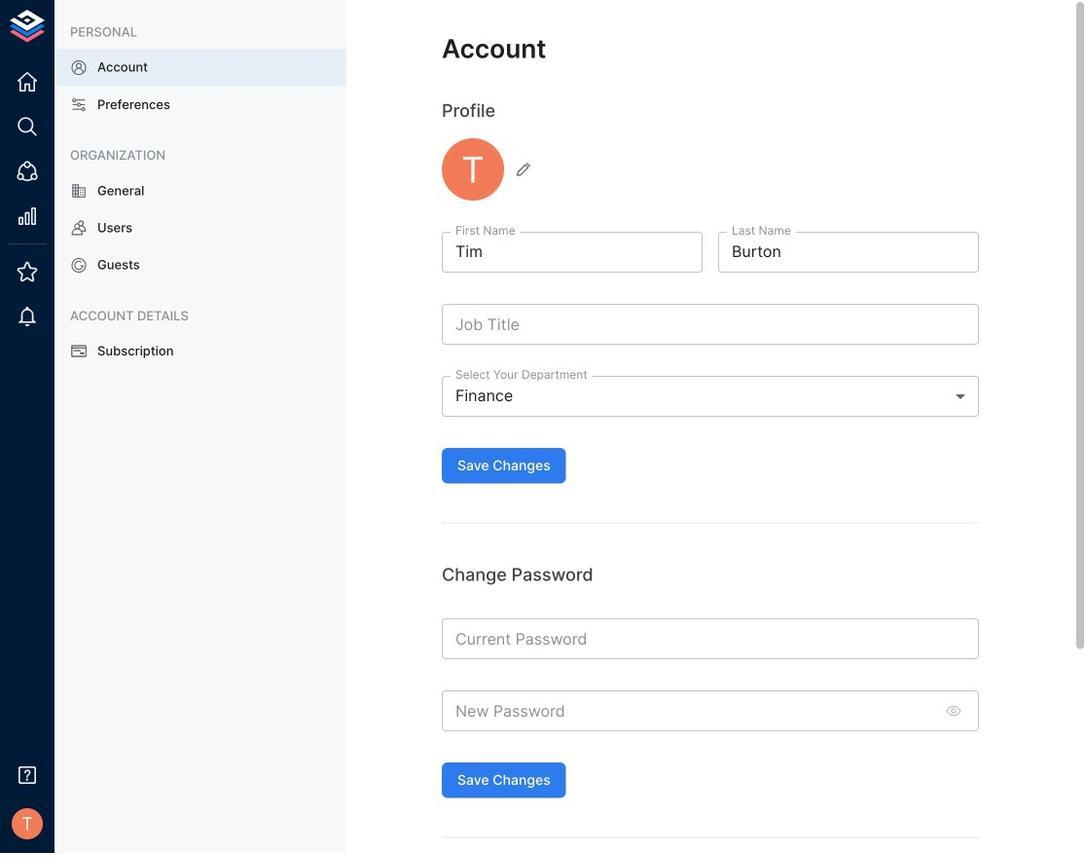 Task type: describe. For each thing, give the bounding box(es) containing it.
CEO text field
[[442, 304, 980, 345]]

Doe text field
[[719, 232, 980, 273]]



Task type: locate. For each thing, give the bounding box(es) containing it.
Password password field
[[442, 618, 980, 659], [442, 690, 935, 731]]

1 password password field from the top
[[442, 618, 980, 659]]

2 password password field from the top
[[442, 690, 935, 731]]

0 vertical spatial password password field
[[442, 618, 980, 659]]

1 vertical spatial password password field
[[442, 690, 935, 731]]

John text field
[[442, 232, 703, 273]]



Task type: vqa. For each thing, say whether or not it's contained in the screenshot.
Doe text field
yes



